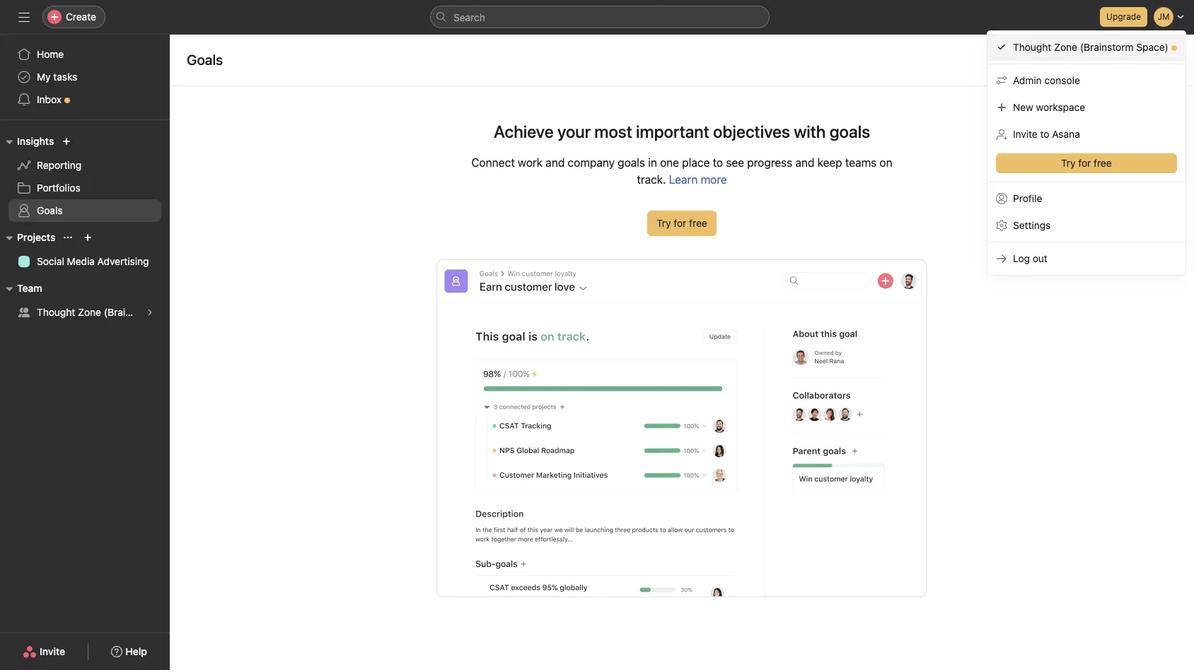 Task type: locate. For each thing, give the bounding box(es) containing it.
1 horizontal spatial and
[[796, 156, 815, 169]]

invite button
[[13, 640, 74, 665]]

teams element
[[0, 276, 192, 327]]

new project or portfolio image
[[84, 234, 92, 242]]

thought zone (brainstorm space) down advertising
[[37, 306, 192, 318]]

inbox link
[[8, 88, 161, 111]]

0 horizontal spatial thought zone (brainstorm space)
[[37, 306, 192, 318]]

jm
[[1158, 11, 1170, 22]]

for
[[1079, 157, 1092, 169], [674, 217, 687, 229]]

1 vertical spatial (brainstorm
[[104, 306, 158, 318]]

my
[[37, 71, 51, 83]]

for down asana
[[1079, 157, 1092, 169]]

1 vertical spatial for
[[674, 217, 687, 229]]

admin console
[[1014, 74, 1081, 86]]

zone up console
[[1055, 41, 1078, 53]]

thought inside 'radio item'
[[1014, 41, 1052, 53]]

place
[[682, 156, 710, 169]]

zone inside thought zone (brainstorm space) 'radio item'
[[1055, 41, 1078, 53]]

0 horizontal spatial goals
[[37, 205, 63, 217]]

try for free down learn
[[657, 217, 707, 229]]

for inside button
[[674, 217, 687, 229]]

1 vertical spatial thought
[[37, 306, 75, 318]]

1 horizontal spatial try
[[1062, 157, 1076, 169]]

0 vertical spatial thought zone (brainstorm space)
[[1014, 41, 1169, 53]]

1 vertical spatial zone
[[78, 306, 101, 318]]

0 vertical spatial zone
[[1055, 41, 1078, 53]]

try
[[1062, 157, 1076, 169], [657, 217, 671, 229]]

teams
[[846, 156, 877, 169]]

admin
[[1014, 74, 1042, 86]]

new image
[[63, 137, 71, 146]]

one
[[660, 156, 679, 169]]

Search tasks, projects, and more text field
[[430, 6, 770, 28]]

1 vertical spatial goals
[[37, 205, 63, 217]]

connect work and company goals in one place to see progress and keep teams on track.
[[472, 156, 893, 186]]

0 vertical spatial space)
[[1137, 41, 1169, 53]]

learn more link
[[669, 173, 727, 186]]

insights
[[17, 135, 54, 147]]

zone
[[1055, 41, 1078, 53], [78, 306, 101, 318]]

0 vertical spatial try for free
[[1062, 157, 1112, 169]]

thought up admin at top
[[1014, 41, 1052, 53]]

0 horizontal spatial to
[[713, 156, 723, 169]]

0 horizontal spatial for
[[674, 217, 687, 229]]

create button
[[42, 6, 105, 28]]

zone down social media advertising link
[[78, 306, 101, 318]]

upgrade button
[[1101, 7, 1148, 27]]

achieve
[[494, 122, 554, 142]]

0 vertical spatial goals
[[187, 52, 223, 68]]

invite
[[1014, 128, 1038, 140], [40, 646, 65, 658]]

reporting link
[[8, 154, 161, 177]]

1 and from the left
[[546, 156, 565, 169]]

1 horizontal spatial space)
[[1137, 41, 1169, 53]]

1 vertical spatial try for free
[[657, 217, 707, 229]]

space) right see details, thought zone (brainstorm space) icon
[[160, 306, 192, 318]]

goals
[[187, 52, 223, 68], [37, 205, 63, 217]]

home link
[[8, 43, 161, 66]]

see details, thought zone (brainstorm space) image
[[146, 309, 154, 317]]

to left asana
[[1041, 128, 1050, 140]]

try for free
[[1062, 157, 1112, 169], [657, 217, 707, 229]]

insights element
[[0, 129, 170, 225]]

0 horizontal spatial (brainstorm
[[104, 306, 158, 318]]

inbox
[[37, 93, 62, 105]]

0 horizontal spatial and
[[546, 156, 565, 169]]

asana
[[1053, 128, 1081, 140]]

0 horizontal spatial try for free
[[657, 217, 707, 229]]

company
[[568, 156, 615, 169]]

try for free inside try for free button
[[657, 217, 707, 229]]

0 horizontal spatial thought
[[37, 306, 75, 318]]

thought inside teams element
[[37, 306, 75, 318]]

1 horizontal spatial try for free
[[1062, 157, 1112, 169]]

try for free down asana
[[1062, 157, 1112, 169]]

0 vertical spatial invite
[[1014, 128, 1038, 140]]

important
[[636, 122, 710, 142]]

thought
[[1014, 41, 1052, 53], [37, 306, 75, 318]]

0 vertical spatial thought
[[1014, 41, 1052, 53]]

thought zone (brainstorm space) radio item
[[988, 34, 1186, 61]]

global element
[[0, 35, 170, 120]]

0 vertical spatial (brainstorm
[[1081, 41, 1134, 53]]

thought zone (brainstorm space) link
[[8, 301, 192, 324]]

(brainstorm down advertising
[[104, 306, 158, 318]]

try down track.
[[657, 217, 671, 229]]

and right work
[[546, 156, 565, 169]]

to
[[1041, 128, 1050, 140], [713, 156, 723, 169]]

and
[[546, 156, 565, 169], [796, 156, 815, 169]]

connect
[[472, 156, 515, 169]]

1 horizontal spatial zone
[[1055, 41, 1078, 53]]

(brainstorm down upgrade "button"
[[1081, 41, 1134, 53]]

0 vertical spatial for
[[1079, 157, 1092, 169]]

social media advertising link
[[8, 251, 161, 273]]

home
[[37, 48, 64, 60]]

help
[[125, 646, 147, 658]]

1 horizontal spatial for
[[1079, 157, 1092, 169]]

achieve your most important objectives with goals
[[494, 122, 871, 142]]

jm button
[[1154, 4, 1186, 30]]

try inside button
[[657, 217, 671, 229]]

track.
[[637, 173, 666, 186]]

social
[[37, 255, 64, 268]]

0 horizontal spatial free
[[689, 217, 707, 229]]

1 vertical spatial space)
[[160, 306, 192, 318]]

objectives
[[713, 122, 790, 142]]

1 horizontal spatial to
[[1041, 128, 1050, 140]]

console
[[1045, 74, 1081, 86]]

most
[[595, 122, 632, 142]]

in
[[648, 156, 657, 169]]

space) inside teams element
[[160, 306, 192, 318]]

1 horizontal spatial thought zone (brainstorm space)
[[1014, 41, 1169, 53]]

1 vertical spatial invite
[[40, 646, 65, 658]]

1 horizontal spatial invite
[[1014, 128, 1038, 140]]

admin console link
[[988, 67, 1186, 94]]

0 horizontal spatial try
[[657, 217, 671, 229]]

thought zone (brainstorm space)
[[1014, 41, 1169, 53], [37, 306, 192, 318]]

0 horizontal spatial space)
[[160, 306, 192, 318]]

0 horizontal spatial zone
[[78, 306, 101, 318]]

1 horizontal spatial (brainstorm
[[1081, 41, 1134, 53]]

and left keep at the top of the page
[[796, 156, 815, 169]]

invite to asana
[[1014, 128, 1081, 140]]

1 vertical spatial free
[[689, 217, 707, 229]]

log
[[1014, 253, 1030, 265]]

1 horizontal spatial thought
[[1014, 41, 1052, 53]]

thought down team
[[37, 306, 75, 318]]

for down learn
[[674, 217, 687, 229]]

to left see
[[713, 156, 723, 169]]

with goals
[[794, 122, 871, 142]]

thought zone (brainstorm space) up admin console link
[[1014, 41, 1169, 53]]

1 vertical spatial to
[[713, 156, 723, 169]]

social media advertising
[[37, 255, 149, 268]]

my tasks
[[37, 71, 77, 83]]

1 horizontal spatial free
[[1094, 157, 1112, 169]]

goals
[[618, 156, 645, 169]]

0 vertical spatial to
[[1041, 128, 1050, 140]]

2 and from the left
[[796, 156, 815, 169]]

1 vertical spatial thought zone (brainstorm space)
[[37, 306, 192, 318]]

1 horizontal spatial goals
[[187, 52, 223, 68]]

try down asana
[[1062, 157, 1076, 169]]

new workspace
[[1014, 101, 1086, 113]]

portfolios link
[[8, 177, 161, 200]]

1 vertical spatial try
[[657, 217, 671, 229]]

0 horizontal spatial invite
[[40, 646, 65, 658]]

(brainstorm
[[1081, 41, 1134, 53], [104, 306, 158, 318]]

invite inside button
[[40, 646, 65, 658]]

space)
[[1137, 41, 1169, 53], [160, 306, 192, 318]]

try for free button
[[648, 211, 717, 236]]

space) down jm
[[1137, 41, 1169, 53]]

free
[[1094, 157, 1112, 169], [689, 217, 707, 229]]



Task type: describe. For each thing, give the bounding box(es) containing it.
0 vertical spatial try
[[1062, 157, 1076, 169]]

free inside try for free button
[[689, 217, 707, 229]]

goals link
[[8, 200, 161, 222]]

advertising
[[97, 255, 149, 268]]

zone inside thought zone (brainstorm space) link
[[78, 306, 101, 318]]

on
[[880, 156, 893, 169]]

profile
[[1014, 192, 1043, 205]]

log out
[[1014, 253, 1048, 265]]

your
[[558, 122, 591, 142]]

projects element
[[0, 225, 170, 276]]

learn
[[669, 173, 698, 186]]

upgrade
[[1107, 11, 1141, 22]]

0 vertical spatial free
[[1094, 157, 1112, 169]]

keep
[[818, 156, 843, 169]]

thought zone (brainstorm space) inside teams element
[[37, 306, 192, 318]]

space) inside 'radio item'
[[1137, 41, 1169, 53]]

settings
[[1014, 219, 1051, 231]]

workspace
[[1037, 101, 1086, 113]]

team button
[[0, 280, 42, 297]]

tasks
[[53, 71, 77, 83]]

to inside connect work and company goals in one place to see progress and keep teams on track.
[[713, 156, 723, 169]]

progress
[[747, 156, 793, 169]]

invite for invite to asana
[[1014, 128, 1038, 140]]

thought zone (brainstorm space) inside 'radio item'
[[1014, 41, 1169, 53]]

team
[[17, 282, 42, 294]]

out
[[1033, 253, 1048, 265]]

projects button
[[0, 229, 55, 246]]

create
[[66, 11, 96, 23]]

goals inside insights element
[[37, 205, 63, 217]]

see
[[726, 156, 745, 169]]

projects
[[17, 231, 55, 243]]

invite for invite
[[40, 646, 65, 658]]

new
[[1014, 101, 1034, 113]]

reporting
[[37, 159, 81, 171]]

(brainstorm inside thought zone (brainstorm space) link
[[104, 306, 158, 318]]

hide sidebar image
[[18, 11, 30, 23]]

show options, current sort, top image
[[64, 234, 72, 242]]

(brainstorm inside thought zone (brainstorm space) 'radio item'
[[1081, 41, 1134, 53]]

work
[[518, 156, 543, 169]]

media
[[67, 255, 95, 268]]

portfolios
[[37, 182, 80, 194]]

more
[[701, 173, 727, 186]]

my tasks link
[[8, 66, 161, 88]]

help button
[[102, 640, 156, 665]]

learn more
[[669, 173, 727, 186]]

insights button
[[0, 133, 54, 150]]



Task type: vqa. For each thing, say whether or not it's contained in the screenshot.
Mark complete image inside the Meet with marketing team Cell
no



